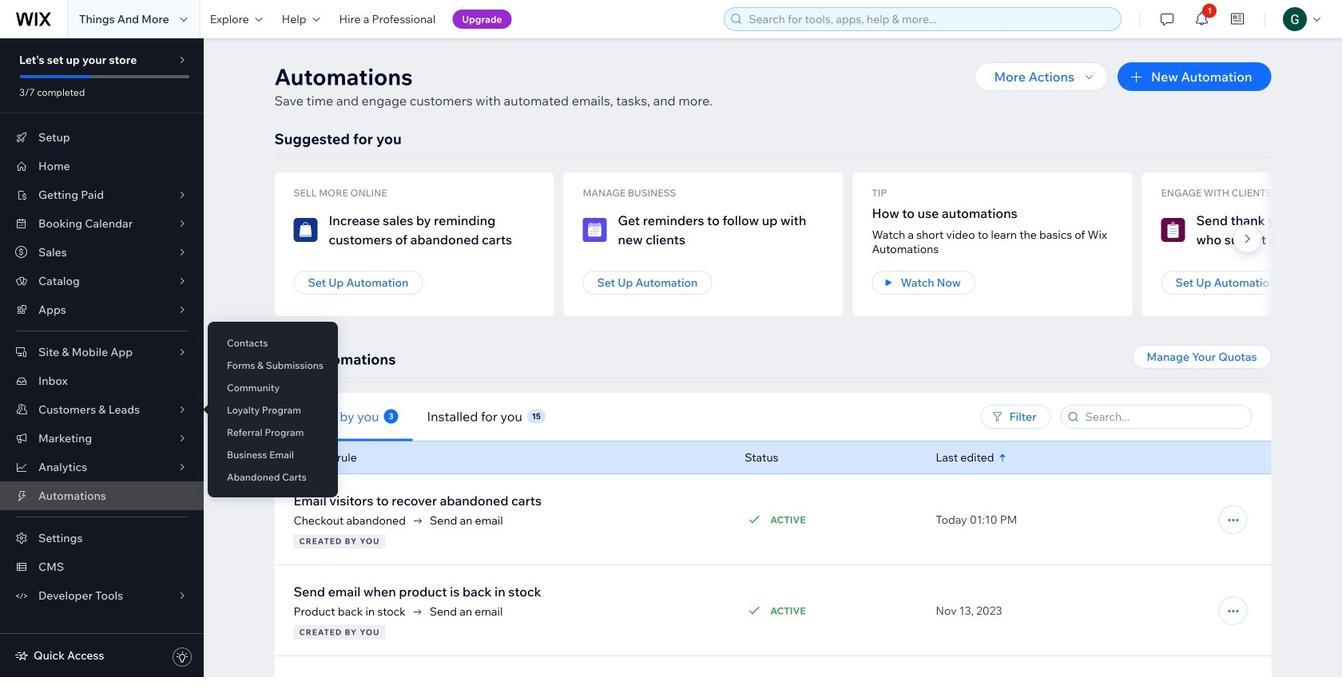 Task type: describe. For each thing, give the bounding box(es) containing it.
Search for tools, apps, help & more... field
[[744, 8, 1117, 30]]

category image
[[1162, 218, 1186, 242]]



Task type: vqa. For each thing, say whether or not it's contained in the screenshot.
alert
no



Task type: locate. For each thing, give the bounding box(es) containing it.
1 category image from the left
[[294, 218, 318, 242]]

1 horizontal spatial category image
[[583, 218, 607, 242]]

list
[[275, 173, 1343, 317]]

Search... field
[[1081, 406, 1247, 428]]

0 horizontal spatial category image
[[294, 218, 318, 242]]

2 category image from the left
[[583, 218, 607, 242]]

category image
[[294, 218, 318, 242], [583, 218, 607, 242]]

tab list
[[275, 393, 782, 442]]

sidebar element
[[0, 38, 204, 678]]



